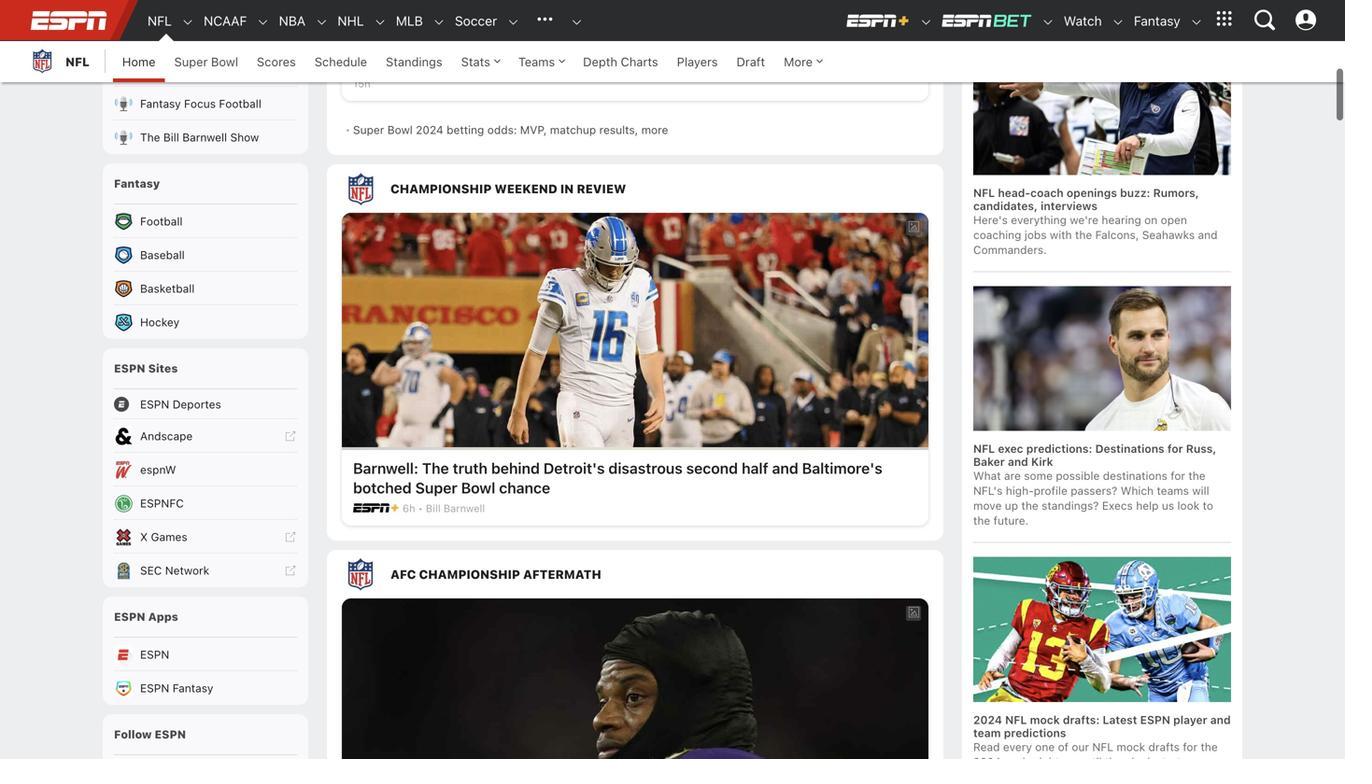 Task type: describe. For each thing, give the bounding box(es) containing it.
andscape link
[[103, 420, 308, 453]]

1 vertical spatial for
[[1171, 470, 1186, 483]]

the bill barnwell show
[[140, 131, 259, 144]]

boomer, booger preview chiefs-49ers in super bowl lviii 15h
[[353, 54, 757, 90]]

bowl inside barnwell: the truth behind detroit's disastrous second half and baltimore's botched super bowl chance
[[461, 479, 495, 497]]

everything
[[1011, 213, 1067, 226]]

focus
[[184, 97, 216, 110]]

super bowl
[[174, 55, 238, 69]]

nhl
[[338, 13, 364, 28]]

1 horizontal spatial barnwell
[[444, 503, 485, 515]]

kirk
[[1032, 456, 1054, 469]]

nfl right nfl "icon"
[[65, 55, 90, 69]]

nba link
[[270, 1, 306, 41]]

best of espn+
[[974, 3, 1057, 16]]

espn sites
[[114, 362, 178, 375]]

destinations
[[1103, 470, 1168, 483]]

rumors,
[[1154, 186, 1200, 199]]

up inside 2024 nfl mock drafts: latest espn player and team predictions read every one of our nfl mock drafts for the 2024 cycle right up until the clock starts o
[[1063, 756, 1076, 760]]

sec
[[140, 564, 162, 577]]

fantasy up baseball
[[114, 177, 160, 190]]

future.
[[994, 514, 1029, 527]]

1 horizontal spatial bill
[[426, 503, 441, 515]]

and inside nfl exec predictions: destinations for russ, baker and kirk what are some possible destinations for the nfl's high-profile passers? which teams will move up the standings? execs help us look to the future.
[[1008, 456, 1029, 469]]

super inside barnwell: the truth behind detroit's disastrous second half and baltimore's botched super bowl chance
[[415, 479, 458, 497]]

the up will
[[1189, 470, 1206, 483]]

afc championship aftermath
[[391, 568, 602, 582]]

espn for espn apps
[[114, 611, 145, 624]]

chiefs-
[[530, 54, 582, 72]]

soccer link
[[446, 1, 497, 41]]

stats link
[[452, 41, 509, 82]]

aftermath
[[523, 568, 602, 582]]

1 vertical spatial mock
[[1117, 741, 1146, 754]]

betting
[[447, 123, 484, 136]]

kimes
[[192, 64, 224, 77]]

0 horizontal spatial mock
[[1030, 714, 1060, 727]]

espn fantasy link
[[103, 672, 308, 705]]

buzz:
[[1120, 186, 1151, 199]]

lviii
[[727, 54, 757, 72]]

fantasy link
[[1125, 1, 1181, 41]]

espn deportes
[[140, 398, 221, 411]]

espn+
[[1018, 3, 1057, 16]]

2 vertical spatial 2024
[[974, 756, 1001, 760]]

espn deportes link
[[103, 390, 308, 420]]

nfl inside nfl exec predictions: destinations for russ, baker and kirk what are some possible destinations for the nfl's high-profile passers? which teams will move up the standings? execs help us look to the future.
[[974, 442, 995, 456]]

chance
[[499, 479, 550, 497]]

our
[[1072, 741, 1090, 754]]

depth charts
[[583, 55, 658, 69]]

nfl image
[[28, 47, 56, 75]]

openings
[[1067, 186, 1117, 199]]

draft link
[[727, 41, 775, 82]]

football link
[[103, 205, 308, 238]]

some
[[1024, 470, 1053, 483]]

coach
[[1031, 186, 1064, 199]]

afc
[[391, 568, 416, 582]]

1 vertical spatial 2024
[[974, 714, 1003, 727]]

espn inside 2024 nfl mock drafts: latest espn player and team predictions read every one of our nfl mock drafts for the 2024 cycle right up until the clock starts o
[[1141, 714, 1171, 727]]

look
[[1178, 499, 1200, 513]]

2024 nfl mock drafts: latest espn player and team predictions link
[[974, 714, 1231, 740]]

profile
[[1034, 484, 1068, 498]]

on
[[1145, 213, 1158, 226]]

exec
[[998, 442, 1024, 456]]

barnwell: the truth behind detroit's disastrous second half and baltimore's botched super bowl chance
[[353, 460, 883, 497]]

nfl up home link
[[148, 13, 172, 28]]

super inside the boomer, booger preview chiefs-49ers in super bowl lviii 15h
[[643, 54, 685, 72]]

6h
[[403, 503, 415, 515]]

bill barnwell
[[426, 503, 485, 515]]

every
[[1003, 741, 1032, 754]]

up inside nfl exec predictions: destinations for russ, baker and kirk what are some possible destinations for the nfl's high-profile passers? which teams will move up the standings? execs help us look to the future.
[[1005, 499, 1019, 513]]

odds:
[[488, 123, 517, 136]]

apps
[[148, 611, 178, 624]]

font before image
[[114, 397, 133, 412]]

the down player
[[1201, 741, 1218, 754]]

boomer,
[[353, 54, 412, 72]]

results,
[[599, 123, 638, 136]]

super bowl 2024 betting odds: mvp, matchup results, more
[[353, 123, 668, 136]]

until
[[1079, 756, 1102, 760]]

stats
[[461, 55, 490, 69]]

games
[[151, 531, 188, 544]]

head-
[[998, 186, 1031, 199]]

baseball link
[[103, 238, 308, 272]]

second
[[686, 460, 738, 477]]

soccer
[[455, 13, 497, 28]]

the for the bill barnwell show
[[140, 131, 160, 144]]

we're
[[1070, 213, 1099, 226]]

coaching
[[974, 228, 1022, 241]]

matchup
[[550, 123, 596, 136]]

half
[[742, 460, 769, 477]]

the inside nfl head-coach openings buzz: rumors, candidates, interviews here's everything we're hearing on open coaching jobs with the falcons, seahawks and commanders.
[[1075, 228, 1093, 241]]

here's
[[974, 213, 1008, 226]]

for inside 2024 nfl mock drafts: latest espn player and team predictions read every one of our nfl mock drafts for the 2024 cycle right up until the clock starts o
[[1183, 741, 1198, 754]]

teams
[[518, 55, 555, 69]]

espn for espn deportes
[[140, 398, 169, 411]]

0 vertical spatial for
[[1168, 442, 1183, 456]]

of inside 2024 nfl mock drafts: latest espn player and team predictions read every one of our nfl mock drafts for the 2024 cycle right up until the clock starts o
[[1058, 741, 1069, 754]]

drafts
[[1149, 741, 1180, 754]]

the right until
[[1105, 756, 1122, 760]]

super bowl 2024 betting odds: mvp, matchup results, more link
[[353, 116, 925, 144]]

mvp,
[[520, 123, 547, 136]]

teams
[[1157, 484, 1189, 498]]

nfl inside nfl head-coach openings buzz: rumors, candidates, interviews here's everything we're hearing on open coaching jobs with the falcons, seahawks and commanders.
[[974, 186, 995, 199]]

1 vertical spatial championship
[[419, 568, 520, 582]]

basketball
[[140, 282, 195, 295]]

more
[[642, 123, 668, 136]]

nba
[[279, 13, 306, 28]]

15h
[[353, 78, 371, 90]]

what
[[974, 470, 1001, 483]]



Task type: vqa. For each thing, say whether or not it's contained in the screenshot.
reserved.
no



Task type: locate. For each thing, give the bounding box(es) containing it.
espn right font before image
[[140, 398, 169, 411]]

nfl link left home link
[[28, 41, 90, 82]]

espn for espn sites
[[114, 362, 145, 375]]

espn up follow espn
[[140, 682, 169, 695]]

andscape
[[140, 430, 193, 443]]

2024 left betting at top left
[[416, 123, 444, 136]]

mina
[[163, 64, 189, 77]]

behind
[[491, 460, 540, 477]]

for left russ,
[[1168, 442, 1183, 456]]

espnfc
[[140, 497, 184, 510]]

espn for espn fantasy
[[140, 682, 169, 695]]

1 vertical spatial show
[[230, 131, 259, 144]]

2024 up read
[[974, 714, 1003, 727]]

show
[[227, 64, 256, 77], [230, 131, 259, 144]]

depth charts link
[[574, 41, 668, 82]]

for
[[1168, 442, 1183, 456], [1171, 470, 1186, 483], [1183, 741, 1198, 754]]

0 horizontal spatial up
[[1005, 499, 1019, 513]]

the left truth at the left
[[422, 460, 449, 477]]

fantasy down mina
[[140, 97, 181, 110]]

nfl exec predictions: destinations for russ, baker and kirk link
[[974, 442, 1217, 469]]

with
[[1050, 228, 1072, 241]]

nfl head-coach openings buzz: rumors, candidates, interviews here's everything we're hearing on open coaching jobs with the falcons, seahawks and commanders.
[[974, 186, 1218, 256]]

nfl's
[[974, 484, 1003, 498]]

interviews
[[1041, 199, 1098, 212]]

more link
[[775, 41, 832, 82]]

sec network
[[140, 564, 209, 577]]

1 horizontal spatial nfl link
[[138, 1, 172, 41]]

championship right 'afc' in the bottom left of the page
[[419, 568, 520, 582]]

fantasy down espn link
[[173, 682, 213, 695]]

charts
[[621, 55, 658, 69]]

hearing
[[1102, 213, 1142, 226]]

disastrous
[[609, 460, 683, 477]]

0 vertical spatial up
[[1005, 499, 1019, 513]]

mock up clock
[[1117, 741, 1146, 754]]

seahawks
[[1143, 228, 1195, 241]]

booger
[[416, 54, 467, 72]]

more
[[784, 55, 813, 69]]

and inside barnwell: the truth behind detroit's disastrous second half and baltimore's botched super bowl chance
[[772, 460, 799, 477]]

player
[[1174, 714, 1208, 727]]

football right focus
[[219, 97, 261, 110]]

fantasy
[[1134, 13, 1181, 28], [140, 97, 181, 110], [114, 177, 160, 190], [173, 682, 213, 695]]

best
[[974, 3, 1000, 16]]

for up starts
[[1183, 741, 1198, 754]]

show for the mina kimes show
[[227, 64, 256, 77]]

2 vertical spatial the
[[422, 460, 449, 477]]

the down the "move"
[[974, 514, 991, 527]]

baker
[[974, 456, 1005, 469]]

0 horizontal spatial bill
[[163, 131, 179, 144]]

nfl head-coach openings buzz: rumors, candidates, interviews link
[[974, 186, 1200, 212]]

nfl left exec at the right bottom of the page
[[974, 442, 995, 456]]

up
[[1005, 499, 1019, 513], [1063, 756, 1076, 760]]

1 horizontal spatial mock
[[1117, 741, 1146, 754]]

0 vertical spatial bill
[[163, 131, 179, 144]]

players
[[677, 55, 718, 69]]

0 vertical spatial of
[[1003, 3, 1015, 16]]

championship down betting at top left
[[391, 182, 492, 196]]

1 vertical spatial up
[[1063, 756, 1076, 760]]

espn link
[[103, 638, 308, 672]]

fantasy focus football link
[[103, 87, 308, 121]]

nfl up here's
[[974, 186, 995, 199]]

standings link
[[377, 41, 452, 82]]

of left our
[[1058, 741, 1069, 754]]

show down fantasy focus football link
[[230, 131, 259, 144]]

super bowl link
[[165, 41, 248, 82]]

1 vertical spatial barnwell
[[444, 503, 485, 515]]

x
[[140, 531, 148, 544]]

and inside 2024 nfl mock drafts: latest espn player and team predictions read every one of our nfl mock drafts for the 2024 cycle right up until the clock starts o
[[1211, 714, 1231, 727]]

x games link
[[103, 520, 308, 554]]

follow espn
[[114, 728, 186, 741]]

0 horizontal spatial of
[[1003, 3, 1015, 16]]

drafts:
[[1063, 714, 1100, 727]]

0 vertical spatial football
[[219, 97, 261, 110]]

of right best
[[1003, 3, 1015, 16]]

2024 down read
[[974, 756, 1001, 760]]

the for the mina kimes show
[[140, 64, 160, 77]]

nfl up until
[[1093, 741, 1114, 754]]

detroit's
[[544, 460, 605, 477]]

1 horizontal spatial of
[[1058, 741, 1069, 754]]

1 horizontal spatial football
[[219, 97, 261, 110]]

barnwell:
[[353, 460, 419, 477]]

super
[[643, 54, 685, 72], [174, 55, 208, 69], [353, 123, 384, 136], [415, 479, 458, 497]]

up up future.
[[1005, 499, 1019, 513]]

1 vertical spatial football
[[140, 215, 183, 228]]

teams link
[[509, 41, 574, 82]]

1 vertical spatial bill
[[426, 503, 441, 515]]

passers?
[[1071, 484, 1118, 498]]

0 horizontal spatial football
[[140, 215, 183, 228]]

0 vertical spatial 2024
[[416, 123, 444, 136]]

espn down apps
[[140, 648, 169, 662]]

ncaaf
[[204, 13, 247, 28]]

hockey link
[[103, 306, 308, 339]]

0 vertical spatial show
[[227, 64, 256, 77]]

draft
[[737, 55, 765, 69]]

espn for espn
[[140, 648, 169, 662]]

the inside barnwell: the truth behind detroit's disastrous second half and baltimore's botched super bowl chance
[[422, 460, 449, 477]]

depth
[[583, 55, 618, 69]]

right
[[1035, 756, 1060, 760]]

championship
[[391, 182, 492, 196], [419, 568, 520, 582]]

barnwell down fantasy focus football link
[[182, 131, 227, 144]]

the down the fantasy focus football
[[140, 131, 160, 144]]

the down we're
[[1075, 228, 1093, 241]]

read
[[974, 741, 1000, 754]]

fantasy right watch
[[1134, 13, 1181, 28]]

predictions
[[1004, 727, 1067, 740]]

scores
[[257, 55, 296, 69]]

0 horizontal spatial barnwell
[[182, 131, 227, 144]]

and right "seahawks"
[[1198, 228, 1218, 241]]

2024
[[416, 123, 444, 136], [974, 714, 1003, 727], [974, 756, 1001, 760]]

2 vertical spatial for
[[1183, 741, 1198, 754]]

0 vertical spatial championship
[[391, 182, 492, 196]]

football up baseball
[[140, 215, 183, 228]]

espn left sites
[[114, 362, 145, 375]]

up down our
[[1063, 756, 1076, 760]]

1 vertical spatial the
[[140, 131, 160, 144]]

deportes
[[173, 398, 221, 411]]

espn right follow
[[155, 728, 186, 741]]

nfl link up home
[[138, 1, 172, 41]]

1 vertical spatial of
[[1058, 741, 1069, 754]]

scores link
[[248, 41, 305, 82]]

espn fantasy
[[140, 682, 213, 695]]

show right 'kimes'
[[227, 64, 256, 77]]

predictions:
[[1027, 442, 1093, 456]]

bowl inside the boomer, booger preview chiefs-49ers in super bowl lviii 15h
[[689, 54, 723, 72]]

espn inside "link"
[[140, 682, 169, 695]]

to
[[1203, 499, 1214, 513]]

one
[[1036, 741, 1055, 754]]

truth
[[453, 460, 488, 477]]

espn apps
[[114, 611, 178, 624]]

sites
[[148, 362, 178, 375]]

barnwell
[[182, 131, 227, 144], [444, 503, 485, 515]]

nfl up every
[[1006, 714, 1027, 727]]

will
[[1193, 484, 1210, 498]]

and right half
[[772, 460, 799, 477]]

0 vertical spatial barnwell
[[182, 131, 227, 144]]

espn up drafts
[[1141, 714, 1171, 727]]

russ,
[[1186, 442, 1217, 456]]

espnfc link
[[103, 487, 308, 520]]

and right player
[[1211, 714, 1231, 727]]

and inside nfl head-coach openings buzz: rumors, candidates, interviews here's everything we're hearing on open coaching jobs with the falcons, seahawks and commanders.
[[1198, 228, 1218, 241]]

ncaaf link
[[194, 1, 247, 41]]

mock up one
[[1030, 714, 1060, 727]]

the down high-
[[1022, 499, 1039, 513]]

commanders.
[[974, 243, 1047, 256]]

espn left apps
[[114, 611, 145, 624]]

1 horizontal spatial up
[[1063, 756, 1076, 760]]

bill down the fantasy focus football
[[163, 131, 179, 144]]

botched
[[353, 479, 412, 497]]

the left mina
[[140, 64, 160, 77]]

team
[[974, 727, 1001, 740]]

0 vertical spatial mock
[[1030, 714, 1060, 727]]

barnwell down truth at the left
[[444, 503, 485, 515]]

schedule link
[[305, 41, 377, 82]]

high-
[[1006, 484, 1034, 498]]

in
[[627, 54, 640, 72]]

nfl exec predictions: destinations for russ, baker and kirk what are some possible destinations for the nfl's high-profile passers? which teams will move up the standings? execs help us look to the future.
[[974, 442, 1217, 527]]

championship weekend in review
[[391, 182, 626, 196]]

for up teams
[[1171, 470, 1186, 483]]

bill right 6h
[[426, 503, 441, 515]]

0 horizontal spatial nfl link
[[28, 41, 90, 82]]

0 vertical spatial the
[[140, 64, 160, 77]]

show for the bill barnwell show
[[230, 131, 259, 144]]

fantasy inside "link"
[[173, 682, 213, 695]]

and up are
[[1008, 456, 1029, 469]]



